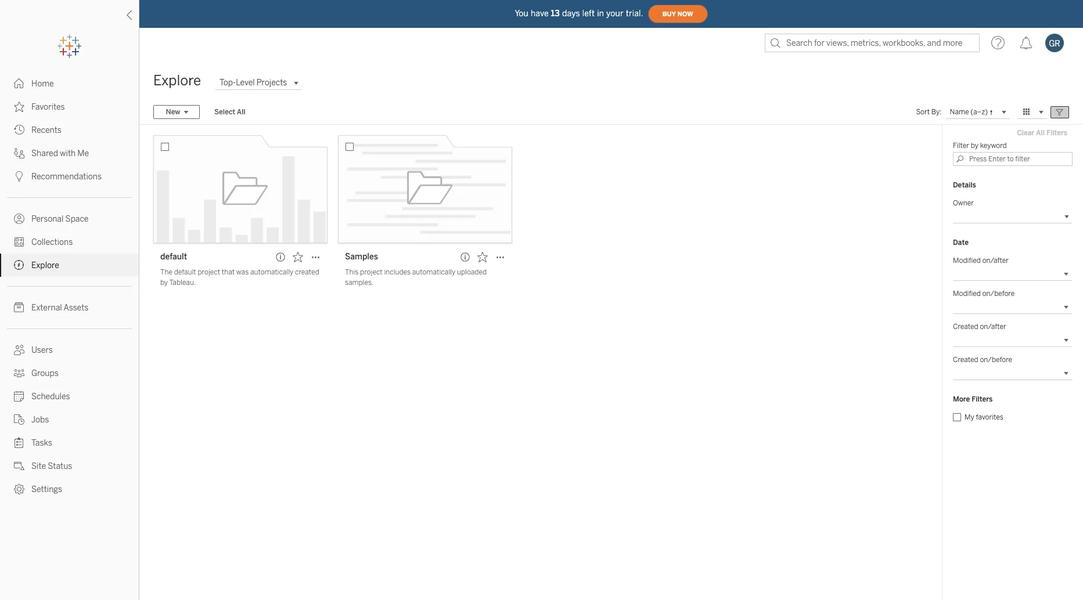 Task type: locate. For each thing, give the bounding box(es) containing it.
by text only_f5he34f image left the collections at the left top of page
[[14, 237, 24, 248]]

created down created on/after at the bottom of the page
[[953, 356, 979, 364]]

external assets link
[[0, 296, 139, 320]]

settings
[[31, 485, 62, 495]]

by text only_f5he34f image inside external assets link
[[14, 303, 24, 313]]

by text only_f5he34f image inside shared with me link
[[14, 148, 24, 159]]

1 horizontal spatial filters
[[1047, 129, 1068, 137]]

by text only_f5he34f image inside schedules link
[[14, 392, 24, 402]]

on/after up modified on/after text field
[[983, 257, 1009, 265]]

now
[[678, 10, 694, 18]]

all for clear
[[1037, 129, 1045, 137]]

collections
[[31, 238, 73, 248]]

by text only_f5he34f image for site status
[[14, 461, 24, 472]]

1 horizontal spatial all
[[1037, 129, 1045, 137]]

1 vertical spatial explore
[[31, 261, 59, 271]]

6 by text only_f5he34f image from the top
[[14, 303, 24, 313]]

by text only_f5he34f image left recommendations
[[14, 171, 24, 182]]

automatically right includes
[[412, 268, 456, 277]]

modified for modified on/before
[[953, 290, 981, 298]]

by text only_f5he34f image
[[14, 78, 24, 89], [14, 171, 24, 182], [14, 237, 24, 248], [14, 345, 24, 356], [14, 368, 24, 379]]

Search for views, metrics, workbooks, and more text field
[[765, 34, 980, 52]]

filters inside button
[[1047, 129, 1068, 137]]

1 vertical spatial default
[[174, 268, 196, 277]]

1 by text only_f5he34f image from the top
[[14, 78, 24, 89]]

2 modified from the top
[[953, 290, 981, 298]]

you
[[515, 8, 529, 18]]

1 vertical spatial on/before
[[980, 356, 1013, 364]]

0 horizontal spatial all
[[237, 108, 246, 116]]

clear all filters
[[1017, 129, 1068, 137]]

by text only_f5he34f image left groups
[[14, 368, 24, 379]]

project inside the default project that was automatically created by tableau.
[[198, 268, 220, 277]]

by text only_f5he34f image inside recommendations link
[[14, 171, 24, 182]]

all inside select all button
[[237, 108, 246, 116]]

by text only_f5he34f image for external assets
[[14, 303, 24, 313]]

5 by text only_f5he34f image from the top
[[14, 368, 24, 379]]

level
[[236, 78, 255, 88]]

11 by text only_f5he34f image from the top
[[14, 485, 24, 495]]

site status link
[[0, 455, 139, 478]]

by text only_f5he34f image for groups
[[14, 368, 24, 379]]

my favorites
[[965, 414, 1004, 422]]

by text only_f5he34f image for personal space
[[14, 214, 24, 224]]

1 project from the left
[[198, 268, 220, 277]]

status
[[48, 462, 72, 472]]

1 vertical spatial created
[[953, 356, 979, 364]]

recommendations link
[[0, 165, 139, 188]]

on/before up modified on/before text box
[[983, 290, 1015, 298]]

by text only_f5he34f image for users
[[14, 345, 24, 356]]

default up the
[[160, 252, 187, 262]]

settings link
[[0, 478, 139, 501]]

all
[[237, 108, 246, 116], [1037, 129, 1045, 137]]

have
[[531, 8, 549, 18]]

by text only_f5he34f image inside tasks 'link'
[[14, 438, 24, 449]]

by text only_f5he34f image for collections
[[14, 237, 24, 248]]

0 horizontal spatial filters
[[972, 396, 993, 404]]

project
[[198, 268, 220, 277], [360, 268, 383, 277]]

modified for modified on/after
[[953, 257, 981, 265]]

0 vertical spatial modified
[[953, 257, 981, 265]]

by text only_f5he34f image
[[14, 102, 24, 112], [14, 125, 24, 135], [14, 148, 24, 159], [14, 214, 24, 224], [14, 260, 24, 271], [14, 303, 24, 313], [14, 392, 24, 402], [14, 415, 24, 425], [14, 438, 24, 449], [14, 461, 24, 472], [14, 485, 24, 495]]

project left that
[[198, 268, 220, 277]]

default up "tableau."
[[174, 268, 196, 277]]

by text only_f5he34f image left the home
[[14, 78, 24, 89]]

by text only_f5he34f image inside personal space link
[[14, 214, 24, 224]]

explore down the collections at the left top of page
[[31, 261, 59, 271]]

automatically right was
[[250, 268, 294, 277]]

0 vertical spatial all
[[237, 108, 246, 116]]

0 vertical spatial filters
[[1047, 129, 1068, 137]]

1 created from the top
[[953, 323, 979, 331]]

0 vertical spatial created
[[953, 323, 979, 331]]

by down the
[[160, 279, 168, 287]]

name (a–z)
[[950, 108, 988, 116]]

created for created on/before
[[953, 356, 979, 364]]

filters up my favorites
[[972, 396, 993, 404]]

clear all filters button
[[1012, 126, 1073, 140]]

by
[[971, 142, 979, 150], [160, 279, 168, 287]]

in
[[597, 8, 604, 18]]

by text only_f5he34f image for recommendations
[[14, 171, 24, 182]]

filters right clear
[[1047, 129, 1068, 137]]

1 modified from the top
[[953, 257, 981, 265]]

buy
[[663, 10, 676, 18]]

7 by text only_f5he34f image from the top
[[14, 392, 24, 402]]

project up samples.
[[360, 268, 383, 277]]

all right select
[[237, 108, 246, 116]]

by text only_f5he34f image inside settings link
[[14, 485, 24, 495]]

0 horizontal spatial by
[[160, 279, 168, 287]]

created
[[295, 268, 319, 277]]

by text only_f5he34f image inside groups link
[[14, 368, 24, 379]]

name
[[950, 108, 969, 116]]

0 horizontal spatial project
[[198, 268, 220, 277]]

1 vertical spatial all
[[1037, 129, 1045, 137]]

default
[[160, 252, 187, 262], [174, 268, 196, 277]]

automatically inside this project includes automatically uploaded samples.
[[412, 268, 456, 277]]

all inside the clear all filters button
[[1037, 129, 1045, 137]]

5 by text only_f5he34f image from the top
[[14, 260, 24, 271]]

1 horizontal spatial project
[[360, 268, 383, 277]]

more
[[953, 396, 970, 404]]

by text only_f5he34f image for tasks
[[14, 438, 24, 449]]

modified on/after
[[953, 257, 1009, 265]]

1 horizontal spatial explore
[[153, 72, 201, 89]]

4 by text only_f5he34f image from the top
[[14, 345, 24, 356]]

on/before
[[983, 290, 1015, 298], [980, 356, 1013, 364]]

by text only_f5he34f image inside home link
[[14, 78, 24, 89]]

10 by text only_f5he34f image from the top
[[14, 461, 24, 472]]

created up 'created on/before'
[[953, 323, 979, 331]]

explore up new popup button
[[153, 72, 201, 89]]

by text only_f5he34f image inside recents link
[[14, 125, 24, 135]]

1 vertical spatial by
[[160, 279, 168, 287]]

uploaded
[[457, 268, 487, 277]]

default inside the default project that was automatically created by tableau.
[[174, 268, 196, 277]]

0 horizontal spatial automatically
[[250, 268, 294, 277]]

0 vertical spatial on/before
[[983, 290, 1015, 298]]

1 vertical spatial on/after
[[980, 323, 1007, 331]]

9 by text only_f5he34f image from the top
[[14, 438, 24, 449]]

date
[[953, 239, 969, 247]]

8 by text only_f5he34f image from the top
[[14, 415, 24, 425]]

0 vertical spatial explore
[[153, 72, 201, 89]]

1 automatically from the left
[[250, 268, 294, 277]]

0 vertical spatial on/after
[[983, 257, 1009, 265]]

on/after up created on/after "text field"
[[980, 323, 1007, 331]]

filters
[[1047, 129, 1068, 137], [972, 396, 993, 404]]

by text only_f5he34f image inside users 'link'
[[14, 345, 24, 356]]

by text only_f5he34f image left the users
[[14, 345, 24, 356]]

by text only_f5he34f image inside favorites link
[[14, 102, 24, 112]]

modified up created on/after at the bottom of the page
[[953, 290, 981, 298]]

automatically
[[250, 268, 294, 277], [412, 268, 456, 277]]

2 project from the left
[[360, 268, 383, 277]]

schedules link
[[0, 385, 139, 408]]

default image
[[153, 135, 328, 243]]

1 by text only_f5he34f image from the top
[[14, 102, 24, 112]]

3 by text only_f5he34f image from the top
[[14, 148, 24, 159]]

sort
[[917, 108, 930, 116]]

0 vertical spatial by
[[971, 142, 979, 150]]

created on/after
[[953, 323, 1007, 331]]

by text only_f5he34f image inside site status link
[[14, 461, 24, 472]]

main navigation. press the up and down arrow keys to access links. element
[[0, 72, 139, 501]]

jobs
[[31, 415, 49, 425]]

project inside this project includes automatically uploaded samples.
[[360, 268, 383, 277]]

modified
[[953, 257, 981, 265], [953, 290, 981, 298]]

by text only_f5he34f image inside explore link
[[14, 260, 24, 271]]

2 created from the top
[[953, 356, 979, 364]]

0 horizontal spatial explore
[[31, 261, 59, 271]]

by text only_f5he34f image for explore
[[14, 260, 24, 271]]

grid view image
[[1022, 107, 1032, 117]]

by inside the default project that was automatically created by tableau.
[[160, 279, 168, 287]]

by right "filter" at the top of page
[[971, 142, 979, 150]]

2 automatically from the left
[[412, 268, 456, 277]]

all right clear
[[1037, 129, 1045, 137]]

2 by text only_f5he34f image from the top
[[14, 125, 24, 135]]

explore
[[153, 72, 201, 89], [31, 261, 59, 271]]

on/before up created on/before text box
[[980, 356, 1013, 364]]

1 vertical spatial modified
[[953, 290, 981, 298]]

shared with me link
[[0, 142, 139, 165]]

navigation panel element
[[0, 35, 139, 501]]

2 by text only_f5he34f image from the top
[[14, 171, 24, 182]]

1 horizontal spatial automatically
[[412, 268, 456, 277]]

on/before for created on/before
[[980, 356, 1013, 364]]

3 by text only_f5he34f image from the top
[[14, 237, 24, 248]]

new button
[[153, 105, 200, 119]]

modified down date
[[953, 257, 981, 265]]

created
[[953, 323, 979, 331], [953, 356, 979, 364]]

by text only_f5he34f image inside jobs link
[[14, 415, 24, 425]]

by text only_f5he34f image inside "collections" link
[[14, 237, 24, 248]]

4 by text only_f5he34f image from the top
[[14, 214, 24, 224]]

by:
[[932, 108, 942, 116]]

by text only_f5he34f image for home
[[14, 78, 24, 89]]



Task type: describe. For each thing, give the bounding box(es) containing it.
this project includes automatically uploaded samples.
[[345, 268, 487, 287]]

Modified on/before text field
[[953, 300, 1073, 314]]

keyword
[[981, 142, 1007, 150]]

buy now button
[[648, 5, 708, 23]]

all for select
[[237, 108, 246, 116]]

includes
[[384, 268, 411, 277]]

the
[[160, 268, 173, 277]]

favorites link
[[0, 95, 139, 119]]

recents
[[31, 126, 61, 135]]

site status
[[31, 462, 72, 472]]

filter by keyword
[[953, 142, 1007, 150]]

personal space link
[[0, 207, 139, 231]]

created on/before
[[953, 356, 1013, 364]]

the default project that was automatically created by tableau.
[[160, 268, 319, 287]]

favorites
[[976, 414, 1004, 422]]

groups
[[31, 369, 59, 379]]

by text only_f5he34f image for jobs
[[14, 415, 24, 425]]

on/before for modified on/before
[[983, 290, 1015, 298]]

that
[[222, 268, 235, 277]]

top-level projects
[[220, 78, 287, 88]]

site
[[31, 462, 46, 472]]

samples.
[[345, 279, 374, 287]]

left
[[583, 8, 595, 18]]

explore link
[[0, 254, 139, 277]]

created for created on/after
[[953, 323, 979, 331]]

external assets
[[31, 303, 88, 313]]

by text only_f5he34f image for favorites
[[14, 102, 24, 112]]

explore inside main navigation. press the up and down arrow keys to access links. element
[[31, 261, 59, 271]]

this
[[345, 268, 359, 277]]

filter
[[953, 142, 970, 150]]

favorites
[[31, 102, 65, 112]]

trial.
[[626, 8, 644, 18]]

space
[[65, 214, 89, 224]]

schedules
[[31, 392, 70, 402]]

buy now
[[663, 10, 694, 18]]

samples
[[345, 252, 378, 262]]

owner
[[953, 199, 974, 207]]

name (a–z) button
[[946, 105, 1010, 119]]

0 vertical spatial default
[[160, 252, 187, 262]]

tableau.
[[169, 279, 196, 287]]

automatically inside the default project that was automatically created by tableau.
[[250, 268, 294, 277]]

users link
[[0, 339, 139, 362]]

by text only_f5he34f image for settings
[[14, 485, 24, 495]]

days
[[562, 8, 580, 18]]

recommendations
[[31, 172, 102, 182]]

was
[[236, 268, 249, 277]]

Filter by keyword text field
[[953, 152, 1073, 166]]

recents link
[[0, 119, 139, 142]]

shared with me
[[31, 149, 89, 159]]

by text only_f5he34f image for schedules
[[14, 392, 24, 402]]

projects
[[257, 78, 287, 88]]

home
[[31, 79, 54, 89]]

sort by:
[[917, 108, 942, 116]]

top-level projects button
[[215, 76, 302, 90]]

groups link
[[0, 362, 139, 385]]

jobs link
[[0, 408, 139, 432]]

by text only_f5he34f image for shared with me
[[14, 148, 24, 159]]

clear
[[1017, 129, 1035, 137]]

external
[[31, 303, 62, 313]]

details
[[953, 181, 977, 189]]

1 horizontal spatial by
[[971, 142, 979, 150]]

assets
[[64, 303, 88, 313]]

me
[[77, 149, 89, 159]]

my
[[965, 414, 975, 422]]

shared
[[31, 149, 58, 159]]

top-
[[220, 78, 236, 88]]

select all button
[[207, 105, 253, 119]]

on/after for created on/after
[[980, 323, 1007, 331]]

you have 13 days left in your trial.
[[515, 8, 644, 18]]

tasks link
[[0, 432, 139, 455]]

13
[[551, 8, 560, 18]]

by text only_f5he34f image for recents
[[14, 125, 24, 135]]

users
[[31, 346, 53, 356]]

select
[[214, 108, 235, 116]]

on/after for modified on/after
[[983, 257, 1009, 265]]

tasks
[[31, 439, 52, 449]]

more filters
[[953, 396, 993, 404]]

collections link
[[0, 231, 139, 254]]

1 vertical spatial filters
[[972, 396, 993, 404]]

samples image
[[338, 135, 512, 243]]

select all
[[214, 108, 246, 116]]

(a–z)
[[971, 108, 988, 116]]

Created on/before text field
[[953, 367, 1073, 381]]

personal space
[[31, 214, 89, 224]]

modified on/before
[[953, 290, 1015, 298]]

Modified on/after text field
[[953, 267, 1073, 281]]

new
[[166, 108, 180, 116]]

with
[[60, 149, 76, 159]]

home link
[[0, 72, 139, 95]]

Created on/after text field
[[953, 334, 1073, 347]]

personal
[[31, 214, 64, 224]]

your
[[607, 8, 624, 18]]



Task type: vqa. For each thing, say whether or not it's contained in the screenshot.
Here
no



